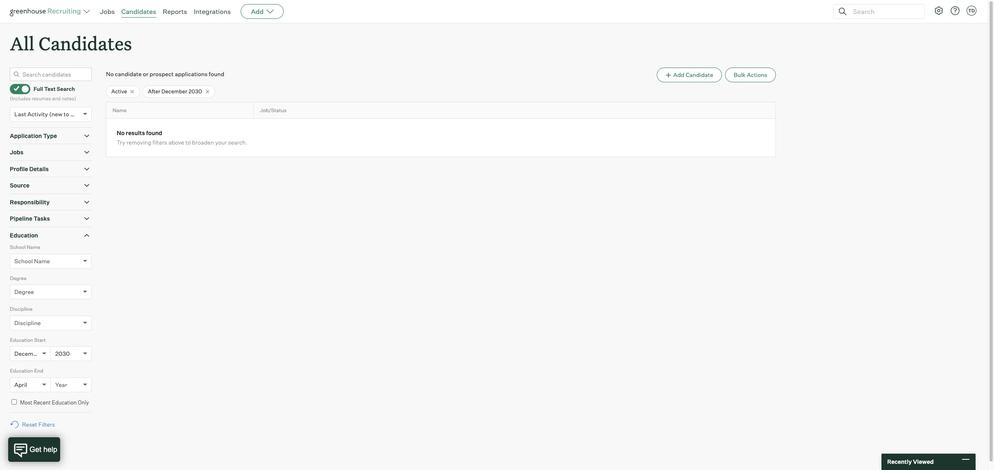 Task type: vqa. For each thing, say whether or not it's contained in the screenshot.
only
yes



Task type: locate. For each thing, give the bounding box(es) containing it.
no inside no results found try removing filters above to broaden your search.
[[117, 130, 125, 137]]

december option
[[14, 350, 42, 357]]

education
[[10, 232, 38, 239], [10, 337, 33, 343], [10, 368, 33, 374], [52, 399, 77, 406]]

add candidate
[[674, 71, 714, 78]]

name down pipeline tasks
[[27, 244, 40, 250]]

your
[[215, 139, 227, 146]]

1 vertical spatial to
[[186, 139, 191, 146]]

add for add
[[251, 7, 264, 16]]

name up degree "element"
[[34, 257, 50, 264]]

reports
[[163, 7, 187, 16]]

december down education start
[[14, 350, 42, 357]]

0 vertical spatial to
[[64, 110, 69, 117]]

0 horizontal spatial found
[[146, 130, 162, 137]]

and
[[52, 96, 61, 102]]

td
[[969, 8, 976, 14]]

0 horizontal spatial 2030
[[55, 350, 70, 357]]

(new
[[49, 110, 62, 117]]

0 vertical spatial no
[[106, 71, 114, 77]]

found up filters
[[146, 130, 162, 137]]

school name up degree "element"
[[14, 257, 50, 264]]

school
[[10, 244, 26, 250], [14, 257, 33, 264]]

education up april
[[10, 368, 33, 374]]

1 horizontal spatial no
[[117, 130, 125, 137]]

actions
[[747, 71, 768, 78]]

0 vertical spatial 2030
[[189, 88, 202, 95]]

1 vertical spatial add
[[674, 71, 685, 78]]

education start
[[10, 337, 46, 343]]

applications
[[175, 71, 208, 77]]

2 vertical spatial name
[[34, 257, 50, 264]]

degree up discipline element
[[14, 288, 34, 295]]

0 vertical spatial discipline
[[10, 306, 33, 312]]

degree
[[10, 275, 27, 281], [14, 288, 34, 295]]

0 horizontal spatial add
[[251, 7, 264, 16]]

0 horizontal spatial no
[[106, 71, 114, 77]]

recently viewed
[[888, 458, 934, 465]]

last
[[14, 110, 26, 117]]

broaden
[[192, 139, 214, 146]]

to left old)
[[64, 110, 69, 117]]

candidates down jobs link on the top left of page
[[39, 31, 132, 55]]

source
[[10, 182, 30, 189]]

school name
[[10, 244, 40, 250], [14, 257, 50, 264]]

2030
[[189, 88, 202, 95], [55, 350, 70, 357]]

notes)
[[62, 96, 76, 102]]

1 vertical spatial no
[[117, 130, 125, 137]]

bulk actions
[[734, 71, 768, 78]]

1 vertical spatial discipline
[[14, 319, 41, 326]]

no
[[106, 71, 114, 77], [117, 130, 125, 137]]

found
[[209, 71, 224, 77], [146, 130, 162, 137]]

found inside no results found try removing filters above to broaden your search.
[[146, 130, 162, 137]]

td button
[[966, 4, 979, 17]]

april
[[14, 381, 27, 388]]

december down no candidate or prospect applications found
[[162, 88, 187, 95]]

configure image
[[935, 6, 944, 16]]

0 vertical spatial found
[[209, 71, 224, 77]]

1 horizontal spatial jobs
[[100, 7, 115, 16]]

2030 down applications
[[189, 88, 202, 95]]

1 horizontal spatial add
[[674, 71, 685, 78]]

end
[[34, 368, 43, 374]]

school name down pipeline
[[10, 244, 40, 250]]

school up degree "element"
[[14, 257, 33, 264]]

application type
[[10, 132, 57, 139]]

found right applications
[[209, 71, 224, 77]]

viewed
[[914, 458, 934, 465]]

1 vertical spatial candidates
[[39, 31, 132, 55]]

candidates
[[121, 7, 156, 16], [39, 31, 132, 55]]

add
[[251, 7, 264, 16], [674, 71, 685, 78]]

jobs
[[100, 7, 115, 16], [10, 149, 23, 156]]

1 vertical spatial name
[[27, 244, 40, 250]]

filters
[[153, 139, 167, 146]]

jobs left candidates link
[[100, 7, 115, 16]]

resumes
[[32, 96, 51, 102]]

details
[[29, 165, 49, 172]]

1 vertical spatial december
[[14, 350, 42, 357]]

0 horizontal spatial december
[[14, 350, 42, 357]]

1 horizontal spatial found
[[209, 71, 224, 77]]

school down pipeline
[[10, 244, 26, 250]]

type
[[43, 132, 57, 139]]

reset filters button
[[10, 417, 59, 432]]

degree down school name element at the left
[[10, 275, 27, 281]]

0 vertical spatial add
[[251, 7, 264, 16]]

text
[[44, 86, 56, 92]]

profile details
[[10, 165, 49, 172]]

above
[[169, 139, 184, 146]]

application
[[10, 132, 42, 139]]

1 vertical spatial 2030
[[55, 350, 70, 357]]

0 vertical spatial december
[[162, 88, 187, 95]]

filters
[[38, 421, 55, 428]]

reports link
[[163, 7, 187, 16]]

most
[[20, 399, 32, 406]]

integrations link
[[194, 7, 231, 16]]

0 vertical spatial jobs
[[100, 7, 115, 16]]

activity
[[27, 110, 48, 117]]

no left "candidate"
[[106, 71, 114, 77]]

after december 2030
[[148, 88, 202, 95]]

profile
[[10, 165, 28, 172]]

to right the above
[[186, 139, 191, 146]]

education up the december option
[[10, 337, 33, 343]]

candidates link
[[121, 7, 156, 16]]

1 horizontal spatial december
[[162, 88, 187, 95]]

greenhouse recruiting image
[[10, 7, 84, 16]]

december
[[162, 88, 187, 95], [14, 350, 42, 357]]

bulk
[[734, 71, 746, 78]]

most recent education only
[[20, 399, 89, 406]]

discipline
[[10, 306, 33, 312], [14, 319, 41, 326]]

year
[[55, 381, 67, 388]]

all
[[10, 31, 34, 55]]

(includes
[[10, 96, 31, 102]]

start
[[34, 337, 46, 343]]

education down pipeline
[[10, 232, 38, 239]]

1 vertical spatial found
[[146, 130, 162, 137]]

candidates right jobs link on the top left of page
[[121, 7, 156, 16]]

to
[[64, 110, 69, 117], [186, 139, 191, 146]]

name down active
[[113, 107, 127, 113]]

recent
[[34, 399, 51, 406]]

reset
[[22, 421, 37, 428]]

1 vertical spatial school name
[[14, 257, 50, 264]]

add for add candidate
[[674, 71, 685, 78]]

only
[[78, 399, 89, 406]]

reset filters
[[22, 421, 55, 428]]

name
[[113, 107, 127, 113], [27, 244, 40, 250], [34, 257, 50, 264]]

2030 up year
[[55, 350, 70, 357]]

add candidate link
[[657, 68, 722, 82]]

1 horizontal spatial to
[[186, 139, 191, 146]]

pipeline tasks
[[10, 215, 50, 222]]

all candidates
[[10, 31, 132, 55]]

0 vertical spatial school
[[10, 244, 26, 250]]

1 vertical spatial jobs
[[10, 149, 23, 156]]

no up try
[[117, 130, 125, 137]]

jobs up profile
[[10, 149, 23, 156]]

bulk actions link
[[726, 68, 777, 82]]

to inside no results found try removing filters above to broaden your search.
[[186, 139, 191, 146]]

add inside popup button
[[251, 7, 264, 16]]



Task type: describe. For each thing, give the bounding box(es) containing it.
job/status
[[260, 107, 287, 113]]

april option
[[14, 381, 27, 388]]

pipeline
[[10, 215, 32, 222]]

prospect
[[150, 71, 174, 77]]

last activity (new to old) option
[[14, 110, 81, 117]]

after
[[148, 88, 160, 95]]

full
[[34, 86, 43, 92]]

active
[[111, 88, 127, 95]]

jobs link
[[100, 7, 115, 16]]

try
[[117, 139, 125, 146]]

full text search (includes resumes and notes)
[[10, 86, 76, 102]]

Most Recent Education Only checkbox
[[11, 399, 17, 405]]

no results found try removing filters above to broaden your search.
[[117, 130, 248, 146]]

no for no candidate or prospect applications found
[[106, 71, 114, 77]]

school name element
[[10, 243, 92, 274]]

or
[[143, 71, 149, 77]]

0 vertical spatial school name
[[10, 244, 40, 250]]

1 horizontal spatial 2030
[[189, 88, 202, 95]]

Search candidates field
[[10, 68, 92, 81]]

education for education end
[[10, 368, 33, 374]]

1 vertical spatial school
[[14, 257, 33, 264]]

education down year
[[52, 399, 77, 406]]

td button
[[967, 6, 977, 16]]

add button
[[241, 4, 284, 19]]

search
[[57, 86, 75, 92]]

0 vertical spatial candidates
[[121, 7, 156, 16]]

0 horizontal spatial to
[[64, 110, 69, 117]]

integrations
[[194, 7, 231, 16]]

discipline element
[[10, 305, 92, 336]]

1 vertical spatial degree
[[14, 288, 34, 295]]

Search text field
[[851, 6, 918, 17]]

checkmark image
[[14, 86, 20, 91]]

old)
[[70, 110, 81, 117]]

tasks
[[34, 215, 50, 222]]

education for education
[[10, 232, 38, 239]]

candidate
[[686, 71, 714, 78]]

recently
[[888, 458, 912, 465]]

education for education start
[[10, 337, 33, 343]]

degree element
[[10, 274, 92, 305]]

candidate
[[115, 71, 142, 77]]

0 vertical spatial degree
[[10, 275, 27, 281]]

0 horizontal spatial jobs
[[10, 149, 23, 156]]

2030 option
[[55, 350, 70, 357]]

no candidate or prospect applications found
[[106, 71, 224, 77]]

no for no results found try removing filters above to broaden your search.
[[117, 130, 125, 137]]

last activity (new to old)
[[14, 110, 81, 117]]

responsibility
[[10, 199, 50, 205]]

0 vertical spatial name
[[113, 107, 127, 113]]

search.
[[228, 139, 248, 146]]

removing
[[127, 139, 151, 146]]

education end
[[10, 368, 43, 374]]

results
[[126, 130, 145, 137]]



